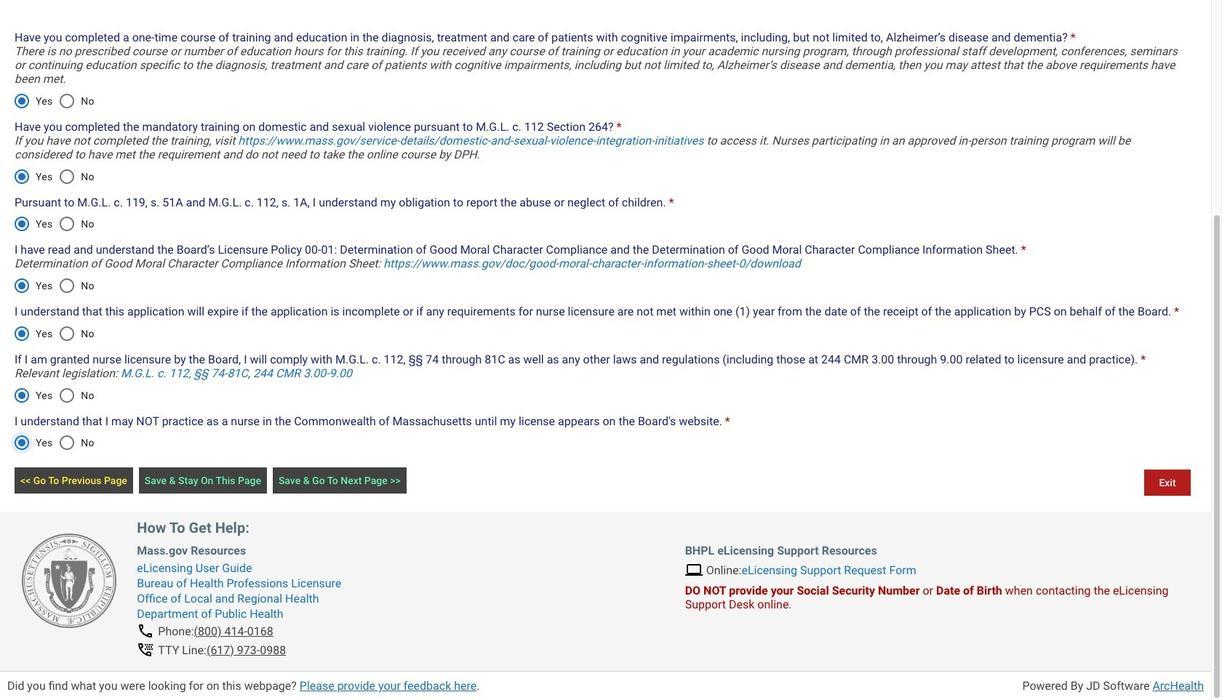 Task type: vqa. For each thing, say whether or not it's contained in the screenshot.
bottom heading
no



Task type: describe. For each thing, give the bounding box(es) containing it.
2 option group from the top
[[6, 159, 102, 194]]

7 option group from the top
[[6, 426, 102, 461]]

3 option group from the top
[[6, 207, 102, 242]]

5 option group from the top
[[6, 316, 102, 351]]



Task type: locate. For each thing, give the bounding box(es) containing it.
6 option group from the top
[[6, 378, 102, 413]]

option group
[[6, 83, 102, 118], [6, 159, 102, 194], [6, 207, 102, 242], [6, 268, 102, 303], [6, 316, 102, 351], [6, 378, 102, 413], [6, 426, 102, 461]]

massachusetts state seal image
[[22, 534, 116, 629]]

1 option group from the top
[[6, 83, 102, 118]]

4 option group from the top
[[6, 268, 102, 303]]



